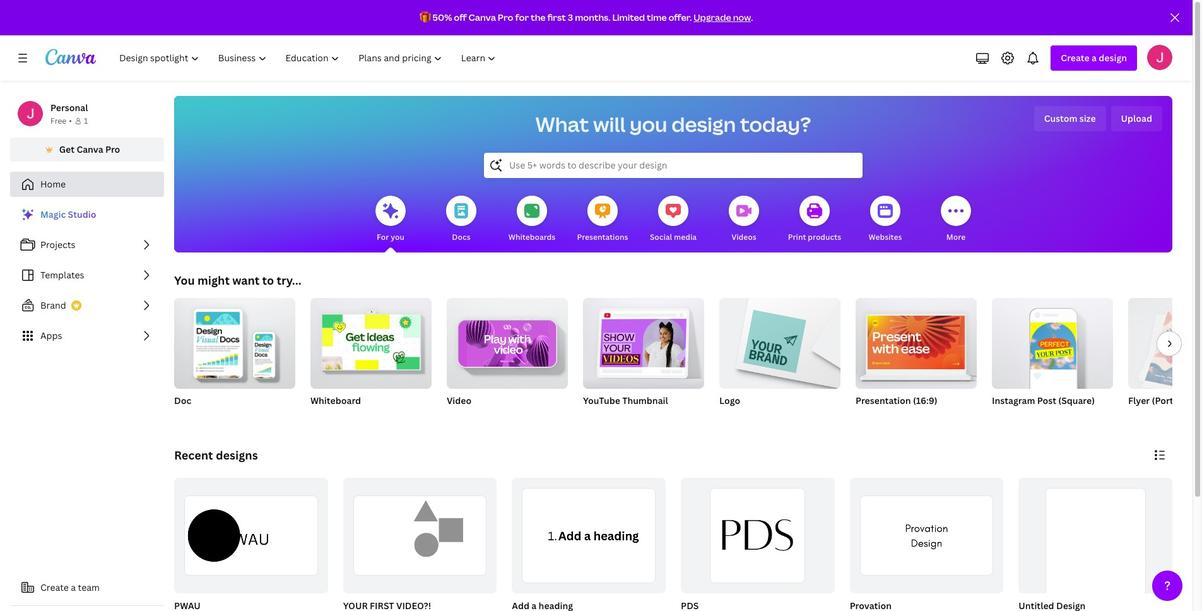 Task type: locate. For each thing, give the bounding box(es) containing it.
1 of 2 button
[[510, 478, 666, 611]]

canva right off
[[469, 11, 496, 23]]

1 right •
[[84, 116, 88, 126]]

get
[[59, 143, 75, 155]]

0 vertical spatial create
[[1062, 52, 1090, 64]]

for you
[[377, 232, 405, 242]]

a up "size"
[[1092, 52, 1097, 64]]

1 vertical spatial you
[[391, 232, 405, 242]]

a
[[1092, 52, 1097, 64], [71, 582, 76, 594]]

you
[[174, 273, 195, 288]]

1 vertical spatial a
[[71, 582, 76, 594]]

create a design button
[[1052, 45, 1138, 71]]

the
[[531, 11, 546, 23]]

create a design
[[1062, 52, 1128, 64]]

for
[[377, 232, 389, 242]]

whiteboard
[[311, 395, 361, 407]]

list containing magic studio
[[10, 202, 164, 349]]

flyer (portrait 8.5
[[1129, 395, 1203, 407]]

today?
[[741, 111, 812, 138]]

🎁
[[420, 11, 431, 23]]

0 horizontal spatial design
[[672, 111, 737, 138]]

you right for
[[391, 232, 405, 242]]

0 horizontal spatial 1
[[84, 116, 88, 126]]

a inside button
[[71, 582, 76, 594]]

design left james peterson image
[[1100, 52, 1128, 64]]

pro inside button
[[105, 143, 120, 155]]

magic
[[40, 208, 66, 220]]

upgrade
[[694, 11, 732, 23]]

presentations
[[577, 232, 629, 242]]

websites
[[869, 232, 903, 242]]

projects
[[40, 239, 75, 251]]

0 horizontal spatial you
[[391, 232, 405, 242]]

0 horizontal spatial pro
[[105, 143, 120, 155]]

0 vertical spatial a
[[1092, 52, 1097, 64]]

1 horizontal spatial create
[[1062, 52, 1090, 64]]

create up custom size
[[1062, 52, 1090, 64]]

templates
[[40, 269, 84, 281]]

list
[[10, 202, 164, 349]]

1 inside button
[[639, 578, 643, 588]]

custom
[[1045, 112, 1078, 124]]

50%
[[433, 11, 452, 23]]

instagram post (square) group
[[993, 293, 1114, 423]]

a left team
[[71, 582, 76, 594]]

0 horizontal spatial canva
[[77, 143, 103, 155]]

•
[[69, 116, 72, 126]]

create inside dropdown button
[[1062, 52, 1090, 64]]

flyer
[[1129, 395, 1151, 407]]

design up search search field
[[672, 111, 737, 138]]

youtube thumbnail group
[[583, 293, 705, 423]]

get canva pro button
[[10, 138, 164, 162]]

now
[[734, 11, 752, 23]]

recent designs
[[174, 448, 258, 463]]

print products
[[789, 232, 842, 242]]

0 horizontal spatial a
[[71, 582, 76, 594]]

custom size button
[[1035, 106, 1107, 131]]

0 vertical spatial design
[[1100, 52, 1128, 64]]

1 horizontal spatial pro
[[498, 11, 514, 23]]

presentation
[[856, 395, 912, 407]]

apps
[[40, 330, 62, 342]]

upgrade now button
[[694, 11, 752, 23]]

1 horizontal spatial you
[[630, 111, 668, 138]]

post
[[1038, 395, 1057, 407]]

docs
[[452, 232, 471, 242]]

limited
[[613, 11, 645, 23]]

home
[[40, 178, 66, 190]]

0 vertical spatial 1
[[84, 116, 88, 126]]

group for youtube thumbnail
[[583, 293, 705, 389]]

group for instagram post (square)
[[993, 293, 1114, 389]]

create left team
[[40, 582, 69, 594]]

canva
[[469, 11, 496, 23], [77, 143, 103, 155]]

(portrait
[[1153, 395, 1189, 407]]

personal
[[51, 102, 88, 114]]

top level navigation element
[[111, 45, 507, 71]]

1 for 1 of 2
[[639, 578, 643, 588]]

a for team
[[71, 582, 76, 594]]

logo
[[720, 395, 741, 407]]

you
[[630, 111, 668, 138], [391, 232, 405, 242]]

apps link
[[10, 323, 164, 349]]

1 horizontal spatial a
[[1092, 52, 1097, 64]]

0 horizontal spatial create
[[40, 582, 69, 594]]

pro up home link
[[105, 143, 120, 155]]

instagram
[[993, 395, 1036, 407]]

time
[[647, 11, 667, 23]]

1 vertical spatial create
[[40, 582, 69, 594]]

1 vertical spatial pro
[[105, 143, 120, 155]]

1 horizontal spatial design
[[1100, 52, 1128, 64]]

1 horizontal spatial 1
[[639, 578, 643, 588]]

1 vertical spatial 1
[[639, 578, 643, 588]]

upload
[[1122, 112, 1153, 124]]

youtube
[[583, 395, 621, 407]]

design
[[1100, 52, 1128, 64], [672, 111, 737, 138]]

group
[[174, 293, 296, 389], [311, 293, 432, 389], [447, 293, 568, 389], [583, 293, 705, 389], [720, 293, 841, 389], [856, 293, 978, 389], [993, 293, 1114, 389], [1129, 298, 1203, 389]]

0 vertical spatial canva
[[469, 11, 496, 23]]

3
[[568, 11, 574, 23]]

None search field
[[484, 153, 863, 178]]

0 vertical spatial pro
[[498, 11, 514, 23]]

logo group
[[720, 293, 841, 423]]

🎁 50% off canva pro for the first 3 months. limited time offer. upgrade now .
[[420, 11, 754, 23]]

pro left for
[[498, 11, 514, 23]]

social
[[650, 232, 673, 242]]

youtube thumbnail
[[583, 395, 669, 407]]

1 vertical spatial canva
[[77, 143, 103, 155]]

create inside button
[[40, 582, 69, 594]]

1 left of
[[639, 578, 643, 588]]

print
[[789, 232, 807, 242]]

a inside dropdown button
[[1092, 52, 1097, 64]]

canva right get
[[77, 143, 103, 155]]

(16:9)
[[914, 395, 938, 407]]

create a team
[[40, 582, 100, 594]]

create
[[1062, 52, 1090, 64], [40, 582, 69, 594]]

1 vertical spatial design
[[672, 111, 737, 138]]

social media
[[650, 232, 697, 242]]

pro
[[498, 11, 514, 23], [105, 143, 120, 155]]

magic studio
[[40, 208, 96, 220]]

you right will
[[630, 111, 668, 138]]



Task type: describe. For each thing, give the bounding box(es) containing it.
for
[[516, 11, 529, 23]]

more button
[[942, 187, 972, 253]]

to
[[262, 273, 274, 288]]

video group
[[447, 293, 568, 423]]

1 horizontal spatial canva
[[469, 11, 496, 23]]

Search search field
[[510, 153, 838, 177]]

custom size
[[1045, 112, 1097, 124]]

brand
[[40, 299, 66, 311]]

what
[[536, 111, 590, 138]]

whiteboard group
[[311, 293, 432, 423]]

magic studio link
[[10, 202, 164, 227]]

you might want to try...
[[174, 273, 302, 288]]

social media button
[[650, 187, 697, 253]]

0 vertical spatial you
[[630, 111, 668, 138]]

media
[[674, 232, 697, 242]]

free •
[[51, 116, 72, 126]]

first
[[548, 11, 566, 23]]

group for video
[[447, 293, 568, 389]]

websites button
[[869, 187, 903, 253]]

flyer (portrait 8.5 × 11 in) group
[[1129, 298, 1203, 423]]

create for create a team
[[40, 582, 69, 594]]

doc
[[174, 395, 191, 407]]

free
[[51, 116, 66, 126]]

video
[[447, 395, 472, 407]]

presentation (16:9)
[[856, 395, 938, 407]]

canva inside button
[[77, 143, 103, 155]]

videos
[[732, 232, 757, 242]]

thumbnail
[[623, 395, 669, 407]]

months.
[[575, 11, 611, 23]]

team
[[78, 582, 100, 594]]

group for logo
[[720, 293, 841, 389]]

of
[[645, 578, 652, 588]]

size
[[1080, 112, 1097, 124]]

get canva pro
[[59, 143, 120, 155]]

want
[[232, 273, 260, 288]]

will
[[594, 111, 626, 138]]

group for doc
[[174, 293, 296, 389]]

(square)
[[1059, 395, 1096, 407]]

james peterson image
[[1148, 45, 1173, 70]]

brand link
[[10, 293, 164, 318]]

presentations button
[[577, 187, 629, 253]]

more
[[947, 232, 966, 242]]

instagram post (square)
[[993, 395, 1096, 407]]

group for whiteboard
[[311, 293, 432, 389]]

for you button
[[376, 187, 406, 253]]

templates link
[[10, 263, 164, 288]]

you inside button
[[391, 232, 405, 242]]

recent
[[174, 448, 213, 463]]

upload button
[[1112, 106, 1163, 131]]

1 of 2
[[639, 578, 657, 588]]

create for create a design
[[1062, 52, 1090, 64]]

try...
[[277, 273, 302, 288]]

create a team button
[[10, 575, 164, 601]]

studio
[[68, 208, 96, 220]]

design inside dropdown button
[[1100, 52, 1128, 64]]

might
[[198, 273, 230, 288]]

whiteboards
[[509, 232, 556, 242]]

designs
[[216, 448, 258, 463]]

projects link
[[10, 232, 164, 258]]

doc group
[[174, 293, 296, 423]]

docs button
[[446, 187, 477, 253]]

offer.
[[669, 11, 692, 23]]

8.5
[[1191, 395, 1203, 407]]

print products button
[[789, 187, 842, 253]]

home link
[[10, 172, 164, 197]]

1 for 1
[[84, 116, 88, 126]]

off
[[454, 11, 467, 23]]

2
[[653, 578, 657, 588]]

.
[[752, 11, 754, 23]]

a for design
[[1092, 52, 1097, 64]]

presentation (16:9) group
[[856, 293, 978, 423]]

videos button
[[729, 187, 760, 253]]

products
[[808, 232, 842, 242]]

what will you design today?
[[536, 111, 812, 138]]



Task type: vqa. For each thing, say whether or not it's contained in the screenshot.
PRESENTATION
yes



